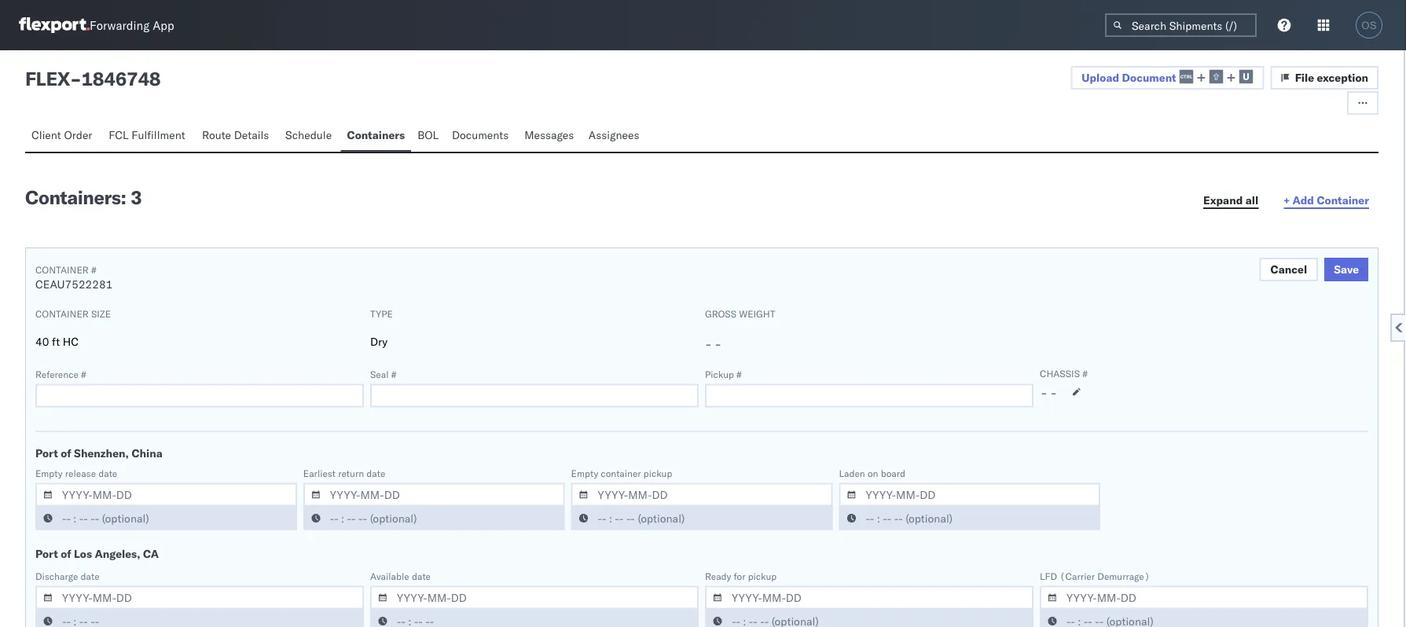 Task type: vqa. For each thing, say whether or not it's contained in the screenshot.
route
yes



Task type: describe. For each thing, give the bounding box(es) containing it.
upload
[[1082, 70, 1119, 84]]

container # ceau7522281
[[35, 264, 113, 291]]

for
[[734, 571, 746, 582]]

chassis #
[[1040, 368, 1088, 380]]

client
[[31, 128, 61, 142]]

port for port of shenzhen, china
[[35, 446, 58, 460]]

port of shenzhen, china
[[35, 446, 162, 460]]

containers button
[[341, 121, 411, 152]]

-- : -- -- (optional) text field for port of shenzhen, china
[[839, 507, 1101, 530]]

yyyy-mm-dd text field for ready for pickup
[[705, 586, 1034, 610]]

assignees
[[589, 128, 639, 142]]

pickup
[[705, 369, 734, 380]]

board
[[881, 468, 906, 479]]

upload document button
[[1071, 66, 1264, 90]]

ca
[[143, 547, 159, 560]]

laden on board
[[839, 468, 906, 479]]

+
[[1284, 193, 1290, 207]]

yyyy-mm-dd text field for available date
[[370, 586, 699, 610]]

seal #
[[370, 369, 396, 380]]

expand
[[1203, 193, 1243, 207]]

all
[[1246, 193, 1259, 207]]

gross
[[705, 308, 737, 320]]

os button
[[1351, 7, 1387, 43]]

fcl fulfillment
[[109, 128, 185, 142]]

save button
[[1325, 258, 1368, 281]]

flex - 1846748
[[25, 67, 161, 90]]

route
[[202, 128, 231, 142]]

yyyy-mm-dd text field for earliest return date
[[303, 483, 565, 507]]

type
[[370, 308, 393, 320]]

discharge
[[35, 571, 78, 582]]

weight
[[739, 308, 775, 320]]

of for shenzhen,
[[61, 446, 71, 460]]

upload document
[[1082, 70, 1176, 84]]

fulfillment
[[131, 128, 185, 142]]

container for container size
[[35, 308, 89, 320]]

container inside button
[[1317, 193, 1369, 207]]

documents
[[452, 128, 509, 142]]

demurrage)
[[1097, 571, 1150, 582]]

date right return
[[367, 468, 385, 479]]

messages button
[[518, 121, 582, 152]]

-- : -- -- (optional) text field for empty container pickup
[[571, 507, 833, 530]]

order
[[64, 128, 92, 142]]

bol
[[417, 128, 439, 142]]

reference #
[[35, 369, 86, 380]]

container size
[[35, 308, 111, 320]]

ft
[[52, 334, 60, 348]]

# for container # ceau7522281
[[91, 264, 96, 276]]

expand all
[[1203, 193, 1259, 207]]

file
[[1295, 71, 1314, 84]]

40
[[35, 334, 49, 348]]

forwarding app
[[90, 18, 174, 33]]

empty container pickup
[[571, 468, 672, 479]]

fcl fulfillment button
[[102, 121, 196, 152]]

hc
[[63, 334, 79, 348]]

pickup for port of los angeles, ca
[[748, 571, 777, 582]]

earliest
[[303, 468, 336, 479]]

seal
[[370, 369, 389, 380]]

container for container # ceau7522281
[[35, 264, 89, 276]]

exception
[[1317, 71, 1368, 84]]

date down shenzhen,
[[98, 468, 117, 479]]

containers
[[347, 128, 405, 142]]

messages
[[524, 128, 574, 142]]

pickup for port of shenzhen, china
[[644, 468, 672, 479]]

yyyy-mm-dd text field for discharge date
[[35, 586, 364, 610]]

+ add container
[[1284, 193, 1369, 207]]

1846748
[[81, 67, 161, 90]]

china
[[132, 446, 162, 460]]

containers:
[[25, 185, 126, 209]]

reference
[[35, 369, 79, 380]]

document
[[1122, 70, 1176, 84]]

documents button
[[446, 121, 518, 152]]

laden
[[839, 468, 865, 479]]

dry
[[370, 334, 388, 348]]



Task type: locate. For each thing, give the bounding box(es) containing it.
client order button
[[25, 121, 102, 152]]

on
[[868, 468, 878, 479]]

1 vertical spatial pickup
[[748, 571, 777, 582]]

route details button
[[196, 121, 279, 152]]

bol button
[[411, 121, 446, 152]]

+ add container button
[[1274, 189, 1379, 213]]

-- : -- -- text field for available date
[[370, 610, 699, 627]]

shenzhen,
[[74, 446, 129, 460]]

container up ceau7522281
[[35, 264, 89, 276]]

port up the empty release date
[[35, 446, 58, 460]]

ready
[[705, 571, 731, 582]]

container right add
[[1317, 193, 1369, 207]]

2 of from the top
[[61, 547, 71, 560]]

0 horizontal spatial empty
[[35, 468, 63, 479]]

yyyy-mm-dd text field for lfd (carrier demurrage)
[[1040, 586, 1368, 610]]

pickup #
[[705, 369, 742, 380]]

lfd (carrier demurrage)
[[1040, 571, 1150, 582]]

1 horizontal spatial -- : -- -- text field
[[370, 610, 699, 627]]

of left los at left
[[61, 547, 71, 560]]

date right available
[[412, 571, 431, 582]]

- - down gross
[[705, 337, 722, 351]]

0 vertical spatial of
[[61, 446, 71, 460]]

size
[[91, 308, 111, 320]]

None text field
[[35, 384, 364, 408]]

0 vertical spatial - -
[[705, 337, 722, 351]]

0 horizontal spatial -- : -- -- (optional) text field
[[35, 507, 297, 530]]

fcl
[[109, 128, 129, 142]]

0 vertical spatial pickup
[[644, 468, 672, 479]]

2 empty from the left
[[571, 468, 598, 479]]

port up 'discharge'
[[35, 547, 58, 560]]

1 empty from the left
[[35, 468, 63, 479]]

1 horizontal spatial empty
[[571, 468, 598, 479]]

2 -- : -- -- text field from the left
[[370, 610, 699, 627]]

file exception
[[1295, 71, 1368, 84]]

# right seal
[[391, 369, 396, 380]]

0 horizontal spatial - -
[[705, 337, 722, 351]]

client order
[[31, 128, 92, 142]]

YYYY-MM-DD text field
[[35, 483, 297, 507], [303, 483, 565, 507], [35, 586, 364, 610], [1040, 586, 1368, 610]]

empty for empty release date
[[35, 468, 63, 479]]

container
[[1317, 193, 1369, 207], [35, 264, 89, 276], [35, 308, 89, 320]]

yyyy-mm-dd text field for empty container pickup
[[571, 483, 833, 507]]

forwarding
[[90, 18, 150, 33]]

container
[[601, 468, 641, 479]]

port of los angeles, ca
[[35, 547, 159, 560]]

route details
[[202, 128, 269, 142]]

container inside container # ceau7522281
[[35, 264, 89, 276]]

(carrier
[[1060, 571, 1095, 582]]

# right chassis
[[1082, 368, 1088, 380]]

None text field
[[370, 384, 699, 408], [705, 384, 1034, 408], [370, 384, 699, 408], [705, 384, 1034, 408]]

-- : -- -- (optional) text field up ready
[[571, 507, 833, 530]]

flexport. image
[[19, 17, 90, 33]]

assignees button
[[582, 121, 648, 152]]

discharge date
[[35, 571, 99, 582]]

1 horizontal spatial -- : -- -- (optional) text field
[[303, 507, 565, 530]]

2 -- : -- -- (optional) text field from the left
[[303, 507, 565, 530]]

0 vertical spatial container
[[1317, 193, 1369, 207]]

-- : -- -- (optional) text field for empty release date
[[35, 507, 297, 530]]

#
[[91, 264, 96, 276], [1082, 368, 1088, 380], [81, 369, 86, 380], [391, 369, 396, 380], [737, 369, 742, 380]]

1 of from the top
[[61, 446, 71, 460]]

yyyy-mm-dd text field for empty release date
[[35, 483, 297, 507]]

pickup right container
[[644, 468, 672, 479]]

2 horizontal spatial -- : -- -- (optional) text field
[[571, 507, 833, 530]]

# right reference
[[81, 369, 86, 380]]

port for port of los angeles, ca
[[35, 547, 58, 560]]

available
[[370, 571, 409, 582]]

los
[[74, 547, 92, 560]]

2 port from the top
[[35, 547, 58, 560]]

# for reference #
[[81, 369, 86, 380]]

flex
[[25, 67, 70, 90]]

-- : -- -- (optional) text field for port of los angeles, ca
[[1040, 610, 1368, 627]]

gross weight
[[705, 308, 775, 320]]

pickup right for in the bottom right of the page
[[748, 571, 777, 582]]

empty release date
[[35, 468, 117, 479]]

40 ft hc
[[35, 334, 79, 348]]

1 horizontal spatial - -
[[1041, 386, 1057, 399]]

ceau7522281
[[35, 277, 113, 291]]

forwarding app link
[[19, 17, 174, 33]]

app
[[153, 18, 174, 33]]

2 vertical spatial container
[[35, 308, 89, 320]]

# for chassis #
[[1082, 368, 1088, 380]]

3
[[130, 185, 142, 209]]

1 vertical spatial port
[[35, 547, 58, 560]]

date
[[98, 468, 117, 479], [367, 468, 385, 479], [81, 571, 99, 582], [412, 571, 431, 582]]

available date
[[370, 571, 431, 582]]

1 vertical spatial - -
[[1041, 386, 1057, 399]]

schedule
[[285, 128, 332, 142]]

details
[[234, 128, 269, 142]]

-- : -- -- (optional) text field
[[839, 507, 1101, 530], [705, 610, 1034, 627], [1040, 610, 1368, 627]]

# for pickup #
[[737, 369, 742, 380]]

-- : -- -- text field for discharge date
[[35, 610, 364, 627]]

3 -- : -- -- (optional) text field from the left
[[571, 507, 833, 530]]

containers: 3
[[25, 185, 142, 209]]

1 -- : -- -- (optional) text field from the left
[[35, 507, 297, 530]]

1 horizontal spatial pickup
[[748, 571, 777, 582]]

schedule button
[[279, 121, 341, 152]]

1 vertical spatial of
[[61, 547, 71, 560]]

add
[[1293, 193, 1314, 207]]

empty for empty container pickup
[[571, 468, 598, 479]]

of up the empty release date
[[61, 446, 71, 460]]

chassis
[[1040, 368, 1080, 380]]

date down los at left
[[81, 571, 99, 582]]

-- : -- -- (optional) text field up available date
[[303, 507, 565, 530]]

# right pickup
[[737, 369, 742, 380]]

os
[[1362, 19, 1377, 31]]

empty left release
[[35, 468, 63, 479]]

cancel
[[1271, 263, 1307, 276]]

expand all button
[[1194, 189, 1268, 213]]

pickup
[[644, 468, 672, 479], [748, 571, 777, 582]]

of for los
[[61, 547, 71, 560]]

0 horizontal spatial -- : -- -- text field
[[35, 610, 364, 627]]

cancel button
[[1260, 258, 1318, 281]]

1 port from the top
[[35, 446, 58, 460]]

-
[[70, 67, 81, 90], [705, 337, 712, 351], [715, 337, 722, 351], [1041, 386, 1047, 399], [1050, 386, 1057, 399]]

save
[[1334, 263, 1359, 276]]

release
[[65, 468, 96, 479]]

YYYY-MM-DD text field
[[571, 483, 833, 507], [839, 483, 1101, 507], [370, 586, 699, 610], [705, 586, 1034, 610]]

-- : -- -- (optional) text field
[[35, 507, 297, 530], [303, 507, 565, 530], [571, 507, 833, 530]]

angeles,
[[95, 547, 140, 560]]

container up 40 ft hc
[[35, 308, 89, 320]]

yyyy-mm-dd text field for laden on board
[[839, 483, 1101, 507]]

# up ceau7522281
[[91, 264, 96, 276]]

1 -- : -- -- text field from the left
[[35, 610, 364, 627]]

Search Shipments (/) text field
[[1105, 13, 1257, 37]]

- - down chassis
[[1041, 386, 1057, 399]]

lfd
[[1040, 571, 1057, 582]]

# inside container # ceau7522281
[[91, 264, 96, 276]]

file exception button
[[1271, 66, 1379, 90], [1271, 66, 1379, 90]]

return
[[338, 468, 364, 479]]

1 vertical spatial container
[[35, 264, 89, 276]]

empty left container
[[571, 468, 598, 479]]

# for seal #
[[391, 369, 396, 380]]

0 horizontal spatial pickup
[[644, 468, 672, 479]]

-- : -- -- (optional) text field for earliest return date
[[303, 507, 565, 530]]

-- : -- -- text field
[[35, 610, 364, 627], [370, 610, 699, 627]]

0 vertical spatial port
[[35, 446, 58, 460]]

-- : -- -- (optional) text field up ca
[[35, 507, 297, 530]]

ready for pickup
[[705, 571, 777, 582]]



